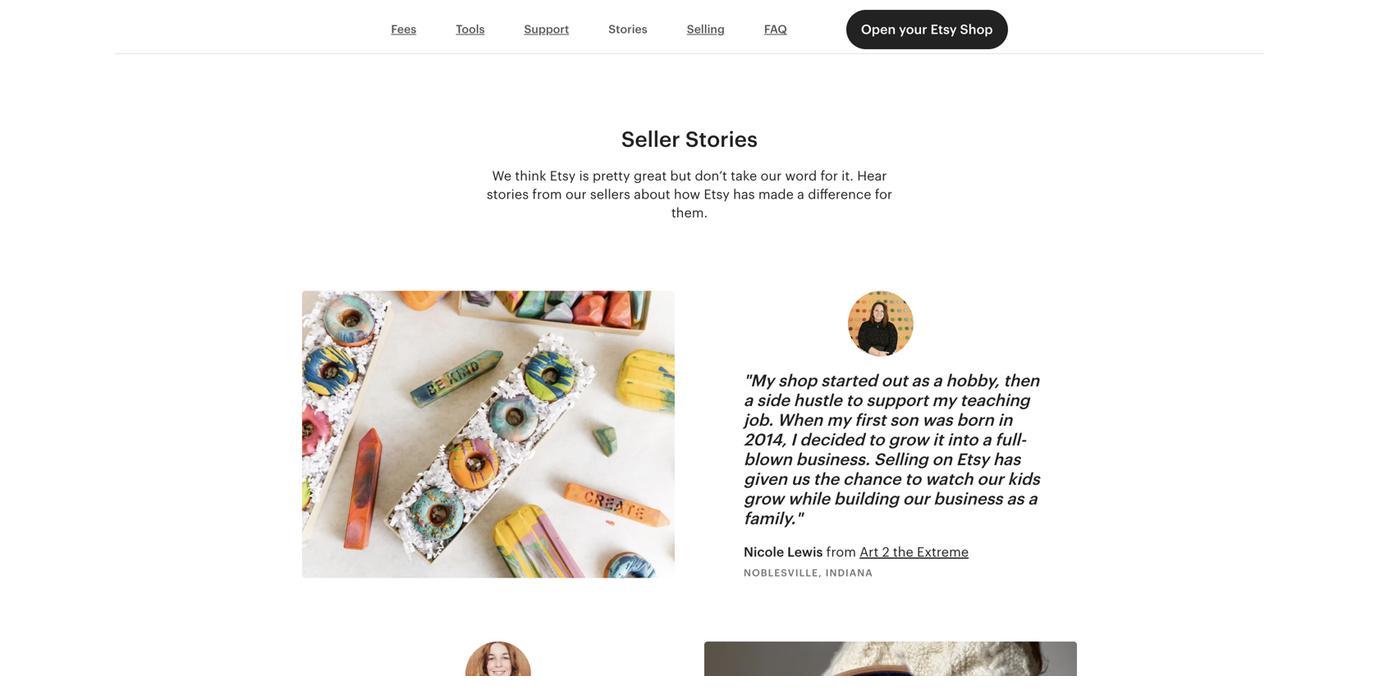 Task type: vqa. For each thing, say whether or not it's contained in the screenshot.
from
yes



Task type: locate. For each thing, give the bounding box(es) containing it.
1 horizontal spatial from
[[827, 545, 857, 560]]

full-
[[996, 431, 1027, 449]]

1 horizontal spatial for
[[875, 187, 893, 202]]

has down the full-
[[994, 450, 1021, 469]]

my up decided
[[827, 411, 851, 430]]

0 horizontal spatial as
[[912, 371, 929, 390]]

1 horizontal spatial to
[[869, 431, 885, 449]]

fees link
[[372, 14, 436, 45]]

nicole lewis from art 2 the extreme noblesville, indiana
[[744, 545, 969, 579]]

when
[[778, 411, 823, 430]]

1 vertical spatial from
[[827, 545, 857, 560]]

0 horizontal spatial from
[[533, 187, 562, 202]]

for down the hear
[[875, 187, 893, 202]]

etsy
[[931, 22, 957, 37], [550, 169, 576, 184], [704, 187, 730, 202], [957, 450, 990, 469]]

it.
[[842, 169, 854, 184]]

into
[[948, 431, 979, 449]]

nicole
[[744, 545, 785, 560]]

i
[[791, 431, 796, 449]]

faq
[[765, 23, 787, 36]]

nicole lewis image
[[848, 291, 914, 357]]

great
[[634, 169, 667, 184]]

the
[[814, 470, 840, 489], [893, 545, 914, 560]]

has
[[734, 187, 755, 202], [994, 450, 1021, 469]]

to down started
[[846, 391, 863, 410]]

0 vertical spatial stories
[[609, 23, 648, 36]]

0 vertical spatial grow
[[889, 431, 929, 449]]

0 vertical spatial has
[[734, 187, 755, 202]]

to down first
[[869, 431, 885, 449]]

grow down given
[[744, 490, 784, 509]]

support
[[867, 391, 929, 410]]

1 horizontal spatial my
[[933, 391, 957, 410]]

stories link
[[589, 14, 668, 45]]

etsy down into
[[957, 450, 990, 469]]

a down the kids
[[1029, 490, 1038, 509]]

alva mac gowan image
[[466, 642, 531, 677]]

selling up the chance
[[874, 450, 929, 469]]

a down word
[[798, 187, 805, 202]]

selling
[[687, 23, 725, 36], [874, 450, 929, 469]]

1 horizontal spatial selling
[[874, 450, 929, 469]]

grow down son
[[889, 431, 929, 449]]

selling inside "my shop started out as a hobby, then a side hustle to support my teaching job. when my first son was born in 2014, i decided to grow it into a full- blown business. selling on etsy has given us the chance to watch our kids grow while building our business as a family."
[[874, 450, 929, 469]]

for
[[821, 169, 838, 184], [875, 187, 893, 202]]

1 horizontal spatial the
[[893, 545, 914, 560]]

indiana
[[826, 568, 874, 579]]

as down the kids
[[1007, 490, 1025, 509]]

2 vertical spatial to
[[905, 470, 922, 489]]

1 vertical spatial has
[[994, 450, 1021, 469]]

faq link
[[745, 14, 807, 45]]

pretty
[[593, 169, 631, 184]]

as
[[912, 371, 929, 390], [1007, 490, 1025, 509]]

we
[[492, 169, 512, 184]]

seller
[[622, 127, 681, 151]]

word
[[786, 169, 817, 184]]

0 horizontal spatial to
[[846, 391, 863, 410]]

fees
[[391, 23, 417, 36]]

business
[[934, 490, 1003, 509]]

2 horizontal spatial to
[[905, 470, 922, 489]]

my up "was"
[[933, 391, 957, 410]]

stories
[[487, 187, 529, 202]]

stories left selling link
[[609, 23, 648, 36]]

1 horizontal spatial stories
[[686, 127, 758, 151]]

etsy left "is"
[[550, 169, 576, 184]]

1 horizontal spatial as
[[1007, 490, 1025, 509]]

the right 2
[[893, 545, 914, 560]]

0 vertical spatial for
[[821, 169, 838, 184]]

the inside "my shop started out as a hobby, then a side hustle to support my teaching job. when my first son was born in 2014, i decided to grow it into a full- blown business. selling on etsy has given us the chance to watch our kids grow while building our business as a family."
[[814, 470, 840, 489]]

1 horizontal spatial has
[[994, 450, 1021, 469]]

0 horizontal spatial the
[[814, 470, 840, 489]]

0 horizontal spatial selling
[[687, 23, 725, 36]]

selling left faq
[[687, 23, 725, 36]]

1 horizontal spatial grow
[[889, 431, 929, 449]]

0 horizontal spatial has
[[734, 187, 755, 202]]

our
[[761, 169, 782, 184], [566, 187, 587, 202], [978, 470, 1004, 489], [903, 490, 930, 509]]

0 vertical spatial the
[[814, 470, 840, 489]]

difference
[[808, 187, 872, 202]]

sellers
[[590, 187, 631, 202]]

0 horizontal spatial my
[[827, 411, 851, 430]]

we think etsy is pretty great but don't take our word for it. hear stories from our sellers about how etsy has made a difference for them.
[[487, 169, 893, 220]]

side
[[757, 391, 790, 410]]

support
[[524, 23, 569, 36]]

"my
[[744, 371, 775, 390]]

support link
[[505, 14, 589, 45]]

then
[[1004, 371, 1040, 390]]

1 vertical spatial the
[[893, 545, 914, 560]]

open
[[861, 22, 896, 37]]

my
[[933, 391, 957, 410], [827, 411, 851, 430]]

job.
[[744, 411, 774, 430]]

has down take
[[734, 187, 755, 202]]

blown
[[744, 450, 792, 469]]

to left watch
[[905, 470, 922, 489]]

our down "is"
[[566, 187, 587, 202]]

1 vertical spatial stories
[[686, 127, 758, 151]]

1 vertical spatial to
[[869, 431, 885, 449]]

etsy right 'your'
[[931, 22, 957, 37]]

0 vertical spatial from
[[533, 187, 562, 202]]

stories up don't
[[686, 127, 758, 151]]

1 vertical spatial grow
[[744, 490, 784, 509]]

stories
[[609, 23, 648, 36], [686, 127, 758, 151]]

0 horizontal spatial grow
[[744, 490, 784, 509]]

grow
[[889, 431, 929, 449], [744, 490, 784, 509]]

as right out
[[912, 371, 929, 390]]

the down business.
[[814, 470, 840, 489]]

from up the "indiana" at the bottom of the page
[[827, 545, 857, 560]]

to
[[846, 391, 863, 410], [869, 431, 885, 449], [905, 470, 922, 489]]

from down think
[[533, 187, 562, 202]]

from
[[533, 187, 562, 202], [827, 545, 857, 560]]

selling link
[[668, 14, 745, 45]]

1 vertical spatial selling
[[874, 450, 929, 469]]

for left it.
[[821, 169, 838, 184]]

1 vertical spatial as
[[1007, 490, 1025, 509]]

a
[[798, 187, 805, 202], [933, 371, 942, 390], [744, 391, 753, 410], [983, 431, 992, 449], [1029, 490, 1038, 509]]

how
[[674, 187, 701, 202]]

kids
[[1008, 470, 1040, 489]]

shop
[[779, 371, 817, 390]]

take
[[731, 169, 757, 184]]

your
[[899, 22, 928, 37]]



Task type: describe. For each thing, give the bounding box(es) containing it.
but
[[671, 169, 692, 184]]

the inside nicole lewis from art 2 the extreme noblesville, indiana
[[893, 545, 914, 560]]

our up 'made'
[[761, 169, 782, 184]]

extreme
[[917, 545, 969, 560]]

etsy down don't
[[704, 187, 730, 202]]

hear
[[858, 169, 887, 184]]

0 vertical spatial selling
[[687, 23, 725, 36]]

about
[[634, 187, 671, 202]]

seller stories
[[622, 127, 758, 151]]

lewis
[[788, 545, 823, 560]]

hobby,
[[946, 371, 1000, 390]]

don't
[[695, 169, 728, 184]]

from inside nicole lewis from art 2 the extreme noblesville, indiana
[[827, 545, 857, 560]]

0 vertical spatial to
[[846, 391, 863, 410]]

has inside "my shop started out as a hobby, then a side hustle to support my teaching job. when my first son was born in 2014, i decided to grow it into a full- blown business. selling on etsy has given us the chance to watch our kids grow while building our business as a family."
[[994, 450, 1021, 469]]

a down born
[[983, 431, 992, 449]]

1 vertical spatial my
[[827, 411, 851, 430]]

open your etsy shop link
[[847, 10, 1008, 49]]

a up job.
[[744, 391, 753, 410]]

our down watch
[[903, 490, 930, 509]]

noblesville,
[[744, 568, 823, 579]]

think
[[515, 169, 547, 184]]

started
[[821, 371, 878, 390]]

them.
[[672, 206, 708, 220]]

it
[[933, 431, 944, 449]]

0 vertical spatial as
[[912, 371, 929, 390]]

0 horizontal spatial for
[[821, 169, 838, 184]]

etsy inside "my shop started out as a hobby, then a side hustle to support my teaching job. when my first son was born in 2014, i decided to grow it into a full- blown business. selling on etsy has given us the chance to watch our kids grow while building our business as a family."
[[957, 450, 990, 469]]

art 2 the extreme link
[[860, 545, 969, 560]]

a inside we think etsy is pretty great but don't take our word for it. hear stories from our sellers about how etsy has made a difference for them.
[[798, 187, 805, 202]]

chance
[[843, 470, 901, 489]]

family."
[[744, 509, 803, 528]]

on
[[933, 450, 953, 469]]

open your etsy shop
[[861, 22, 993, 37]]

"my shop started out as a hobby, then a side hustle to support my teaching job. when my first son was born in 2014, i decided to grow it into a full- blown business. selling on etsy has given us the chance to watch our kids grow while building our business as a family."
[[744, 371, 1040, 528]]

decided
[[800, 431, 865, 449]]

was
[[923, 411, 953, 430]]

born
[[957, 411, 994, 430]]

has inside we think etsy is pretty great but don't take our word for it. hear stories from our sellers about how etsy has made a difference for them.
[[734, 187, 755, 202]]

tools link
[[436, 14, 505, 45]]

first
[[855, 411, 886, 430]]

tools
[[456, 23, 485, 36]]

building
[[834, 490, 899, 509]]

business.
[[796, 450, 870, 469]]

son
[[890, 411, 919, 430]]

0 vertical spatial my
[[933, 391, 957, 410]]

out
[[882, 371, 908, 390]]

shop
[[961, 22, 993, 37]]

while
[[788, 490, 830, 509]]

art 2 the extreme image
[[302, 291, 675, 579]]

art
[[860, 545, 879, 560]]

a left hobby,
[[933, 371, 942, 390]]

in
[[998, 411, 1013, 430]]

made
[[759, 187, 794, 202]]

teaching
[[961, 391, 1030, 410]]

given
[[744, 470, 788, 489]]

is
[[579, 169, 589, 184]]

us
[[792, 470, 810, 489]]

from inside we think etsy is pretty great but don't take our word for it. hear stories from our sellers about how etsy has made a difference for them.
[[533, 187, 562, 202]]

watch
[[926, 470, 974, 489]]

2
[[883, 545, 890, 560]]

1 vertical spatial for
[[875, 187, 893, 202]]

hustle
[[794, 391, 842, 410]]

2014,
[[744, 431, 787, 449]]

our up business at the right of the page
[[978, 470, 1004, 489]]

0 horizontal spatial stories
[[609, 23, 648, 36]]



